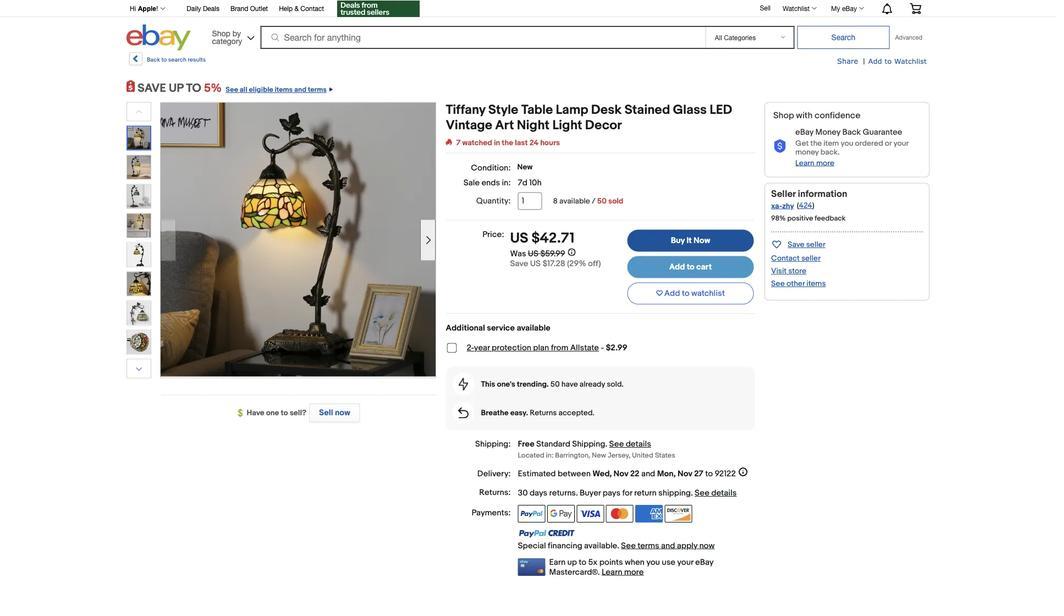 Task type: vqa. For each thing, say whether or not it's contained in the screenshot.
of
no



Task type: describe. For each thing, give the bounding box(es) containing it.
paypal credit image
[[518, 529, 575, 538]]

more inside 'us $42.71' main content
[[624, 567, 644, 577]]

learn more
[[602, 567, 644, 577]]

!
[[156, 5, 158, 12]]

returns
[[530, 408, 557, 417]]

shop by category button
[[207, 24, 257, 48]]

shop for shop with confidence
[[773, 110, 794, 121]]

to right one
[[281, 408, 288, 418]]

picture 1 of 10 image
[[128, 127, 150, 149]]

with details__icon image for ebay money back guarantee
[[773, 140, 787, 153]]

2-
[[467, 343, 474, 353]]

sell for sell now
[[319, 408, 333, 418]]

barrington,
[[555, 451, 590, 460]]

8 available / 50 sold
[[553, 196, 623, 206]]

buy it now link
[[627, 230, 754, 252]]

tiffany style table lamp desk stained glass led vintage art night light decor - picture 1 of 10 image
[[161, 101, 436, 376]]

save seller button
[[771, 238, 825, 250]]

&
[[294, 5, 299, 12]]

wed,
[[592, 469, 612, 479]]

off)
[[588, 258, 601, 268]]

see left all
[[226, 86, 238, 94]]

7d
[[518, 178, 527, 188]]

ordered
[[855, 139, 883, 148]]

get the coupon image
[[337, 1, 420, 17]]

seller for save
[[806, 240, 825, 249]]

for
[[622, 488, 632, 498]]

one's
[[497, 380, 515, 389]]

watchlist link
[[777, 2, 822, 15]]

learn inside "ebay money back guarantee get the item you ordered or your money back. learn more"
[[795, 158, 814, 168]]

year
[[474, 343, 490, 353]]

5x
[[588, 557, 597, 567]]

to left the search
[[161, 56, 167, 63]]

shop for shop by category
[[212, 29, 230, 38]]

service
[[487, 323, 515, 333]]

1 horizontal spatial in:
[[546, 451, 554, 460]]

add inside share | add to watchlist
[[868, 56, 882, 65]]

watchlist
[[691, 288, 725, 298]]

and for special financing available. see terms and apply now
[[661, 541, 675, 551]]

style
[[488, 102, 518, 118]]

financing
[[548, 541, 582, 551]]

0 vertical spatial terms
[[308, 86, 327, 94]]

back to search results
[[147, 56, 206, 63]]

ebay inside "ebay money back guarantee get the item you ordered or your money back. learn more"
[[795, 127, 813, 137]]

table
[[521, 102, 553, 118]]

returns
[[549, 488, 576, 498]]

daily
[[187, 5, 201, 12]]

see all eligible items and terms link
[[222, 81, 333, 95]]

with details__icon image for breathe easy.
[[458, 407, 469, 418]]

50 for sold
[[597, 196, 607, 206]]

delivery:
[[477, 469, 511, 479]]

items inside contact seller visit store see other items
[[806, 279, 826, 288]]

shop by category banner
[[124, 0, 930, 53]]

1 nov from the left
[[614, 469, 628, 479]]

this one's trending. 50 have already sold.
[[481, 380, 624, 389]]

daily deals link
[[187, 3, 219, 15]]

easy.
[[510, 408, 528, 417]]

add for add to cart
[[669, 262, 685, 272]]

by
[[232, 29, 241, 38]]

last
[[515, 138, 528, 148]]

already
[[580, 380, 605, 389]]

tiffany
[[446, 102, 485, 118]]

points
[[599, 557, 623, 567]]

tiffany style table lamp desk stained glass led vintage art night light decor
[[446, 102, 732, 133]]

ebay inside account navigation
[[842, 4, 857, 12]]

american express image
[[635, 505, 663, 523]]

breathe easy. returns accepted.
[[481, 408, 594, 417]]

sale ends in:
[[464, 178, 511, 188]]

ebay inside earn up to 5x points when you use your ebay mastercard®.
[[695, 557, 713, 567]]

424 link
[[799, 201, 812, 210]]

advanced link
[[890, 26, 928, 48]]

to inside earn up to 5x points when you use your ebay mastercard®.
[[579, 557, 586, 567]]

save seller
[[788, 240, 825, 249]]

free
[[518, 439, 534, 449]]

your inside "ebay money back guarantee get the item you ordered or your money back. learn more"
[[893, 139, 908, 148]]

contact inside contact seller visit store see other items
[[771, 254, 800, 263]]

92122
[[715, 469, 736, 479]]

24
[[529, 138, 538, 148]]

special financing available. see terms and apply now
[[518, 541, 715, 551]]

or
[[885, 139, 892, 148]]

us $42.71 main content
[[446, 102, 755, 577]]

see details link for 30 days returns . buyer pays for return shipping . see details
[[695, 488, 737, 498]]

visit store link
[[771, 266, 806, 276]]

was us $59.99
[[510, 249, 565, 258]]

earn up to 5x points when you use your ebay mastercard®.
[[549, 557, 713, 577]]

you inside "ebay money back guarantee get the item you ordered or your money back. learn more"
[[841, 139, 853, 148]]

picture 4 of 10 image
[[127, 214, 151, 237]]

sold
[[608, 196, 623, 206]]

when
[[625, 557, 645, 567]]

estimated
[[518, 469, 556, 479]]

positive
[[787, 214, 813, 222]]

my ebay
[[831, 4, 857, 12]]

Search for anything text field
[[262, 27, 703, 48]]

hours
[[540, 138, 560, 148]]

picture 6 of 10 image
[[127, 272, 151, 296]]

quantity:
[[476, 196, 511, 206]]

stained
[[625, 102, 670, 118]]

add to cart link
[[627, 256, 754, 278]]

states
[[655, 451, 675, 460]]

help & contact link
[[279, 3, 324, 15]]

with
[[796, 110, 813, 121]]

night
[[517, 118, 550, 133]]

Quantity: text field
[[518, 192, 542, 210]]

breathe
[[481, 408, 509, 417]]

0 vertical spatial now
[[335, 408, 350, 418]]

brand outlet
[[230, 5, 268, 12]]

2 nov from the left
[[678, 469, 692, 479]]

now inside 'us $42.71' main content
[[699, 541, 715, 551]]

0 horizontal spatial details
[[626, 439, 651, 449]]

vintage
[[446, 118, 492, 133]]

decor
[[585, 118, 622, 133]]

confidence
[[815, 110, 861, 121]]

share | add to watchlist
[[837, 56, 927, 66]]

)
[[812, 201, 814, 210]]

between
[[558, 469, 591, 479]]

watchlist inside account navigation
[[783, 4, 810, 12]]

sell now link
[[306, 403, 360, 422]]

special
[[518, 541, 546, 551]]

save up to 5%
[[138, 81, 222, 95]]

all
[[240, 86, 247, 94]]

located in: barrington, new jersey, united states
[[518, 451, 675, 460]]

this
[[481, 380, 495, 389]]

424
[[799, 201, 812, 210]]

guarantee
[[863, 127, 902, 137]]

item
[[823, 139, 839, 148]]



Task type: locate. For each thing, give the bounding box(es) containing it.
outlet
[[250, 5, 268, 12]]

1 horizontal spatial .
[[605, 439, 607, 449]]

search
[[168, 56, 186, 63]]

brand
[[230, 5, 248, 12]]

days
[[530, 488, 547, 498]]

plan
[[533, 343, 549, 353]]

your down apply
[[677, 557, 693, 567]]

0 vertical spatial with details__icon image
[[773, 140, 787, 153]]

to inside button
[[682, 288, 690, 298]]

my ebay link
[[825, 2, 869, 15]]

additional service available
[[446, 323, 550, 333]]

more inside "ebay money back guarantee get the item you ordered or your money back. learn more"
[[816, 158, 834, 168]]

details up "united"
[[626, 439, 651, 449]]

returns:
[[479, 487, 511, 497]]

7d 10h
[[518, 178, 542, 188]]

0 horizontal spatial back
[[147, 56, 160, 63]]

sell
[[760, 4, 771, 12], [319, 408, 333, 418]]

your inside earn up to 5x points when you use your ebay mastercard®.
[[677, 557, 693, 567]]

0 vertical spatial sell
[[760, 4, 771, 12]]

save down 'us $42.71'
[[510, 258, 528, 268]]

0 horizontal spatial sell
[[319, 408, 333, 418]]

1 horizontal spatial you
[[841, 139, 853, 148]]

0 vertical spatial back
[[147, 56, 160, 63]]

. up "discover" image
[[691, 488, 693, 498]]

2 horizontal spatial .
[[691, 488, 693, 498]]

trending.
[[517, 380, 549, 389]]

shop left by
[[212, 29, 230, 38]]

xa-
[[771, 201, 782, 211]]

you
[[841, 139, 853, 148], [646, 557, 660, 567]]

1 vertical spatial see details link
[[695, 488, 737, 498]]

1 horizontal spatial learn
[[795, 158, 814, 168]]

share button
[[837, 56, 858, 66]]

learn right 5x
[[602, 567, 622, 577]]

to left 5x
[[579, 557, 586, 567]]

and right 22
[[641, 469, 655, 479]]

1 horizontal spatial terms
[[638, 541, 659, 551]]

|
[[863, 57, 865, 66]]

apple
[[138, 5, 156, 12]]

0 vertical spatial in:
[[502, 178, 511, 188]]

help & contact
[[279, 5, 324, 12]]

available.
[[584, 541, 619, 551]]

1 vertical spatial details
[[711, 488, 737, 498]]

watchlist inside share | add to watchlist
[[894, 56, 927, 65]]

sell right sell? at bottom
[[319, 408, 333, 418]]

see details link down the 92122 on the bottom of page
[[695, 488, 737, 498]]

picture 8 of 10 image
[[127, 330, 151, 354]]

50 for have
[[550, 380, 560, 389]]

with details__icon image
[[773, 140, 787, 153], [458, 378, 468, 391], [458, 407, 469, 418]]

the inside "ebay money back guarantee get the item you ordered or your money back. learn more"
[[810, 139, 822, 148]]

0 horizontal spatial save
[[510, 258, 528, 268]]

in
[[494, 138, 500, 148]]

visa image
[[577, 505, 604, 523]]

now
[[694, 236, 710, 246]]

1 vertical spatial ebay
[[795, 127, 813, 137]]

add down buy
[[669, 262, 685, 272]]

add inside button
[[664, 288, 680, 298]]

ebay right my
[[842, 4, 857, 12]]

0 vertical spatial details
[[626, 439, 651, 449]]

watchlist right sell link
[[783, 4, 810, 12]]

more
[[816, 158, 834, 168], [624, 567, 644, 577]]

2 vertical spatial ebay
[[695, 557, 713, 567]]

1 vertical spatial available
[[517, 323, 550, 333]]

back.
[[820, 147, 840, 157]]

your shopping cart image
[[909, 3, 922, 14]]

see terms and apply now link
[[621, 541, 715, 551]]

0 vertical spatial save
[[788, 240, 804, 249]]

located
[[518, 451, 544, 460]]

hi apple !
[[130, 5, 158, 12]]

contact inside "help & contact" link
[[300, 5, 324, 12]]

back up ordered
[[842, 127, 861, 137]]

. up located in: barrington, new jersey, united states
[[605, 439, 607, 449]]

0 vertical spatial see details link
[[609, 439, 651, 449]]

1 horizontal spatial now
[[699, 541, 715, 551]]

money
[[795, 147, 819, 157]]

with details__icon image left this
[[458, 378, 468, 391]]

you right item
[[841, 139, 853, 148]]

1 vertical spatial with details__icon image
[[458, 378, 468, 391]]

picture 7 of 10 image
[[127, 301, 151, 325]]

learn inside 'us $42.71' main content
[[602, 567, 622, 577]]

jersey,
[[608, 451, 630, 460]]

1 vertical spatial items
[[806, 279, 826, 288]]

0 vertical spatial seller
[[806, 240, 825, 249]]

seller inside button
[[806, 240, 825, 249]]

items right other
[[806, 279, 826, 288]]

1 vertical spatial learn
[[602, 567, 622, 577]]

1 horizontal spatial learn more link
[[795, 158, 834, 168]]

2 horizontal spatial and
[[661, 541, 675, 551]]

sell inside account navigation
[[760, 4, 771, 12]]

allstate
[[570, 343, 599, 353]]

50 right the /
[[597, 196, 607, 206]]

daily deals
[[187, 5, 219, 12]]

paypal image
[[518, 505, 545, 523]]

lamp
[[556, 102, 588, 118]]

0 vertical spatial your
[[893, 139, 908, 148]]

1 vertical spatial back
[[842, 127, 861, 137]]

0 horizontal spatial learn
[[602, 567, 622, 577]]

1 vertical spatial save
[[510, 258, 528, 268]]

0 vertical spatial you
[[841, 139, 853, 148]]

see up when
[[621, 541, 636, 551]]

sell link
[[755, 4, 775, 12]]

0 vertical spatial and
[[294, 86, 306, 94]]

1 vertical spatial add
[[669, 262, 685, 272]]

1 horizontal spatial watchlist
[[894, 56, 927, 65]]

seller up contact seller link
[[806, 240, 825, 249]]

1 vertical spatial watchlist
[[894, 56, 927, 65]]

save for save seller
[[788, 240, 804, 249]]

watched
[[462, 138, 492, 148]]

see details link
[[609, 439, 651, 449], [695, 488, 737, 498]]

united
[[632, 451, 653, 460]]

1 vertical spatial your
[[677, 557, 693, 567]]

learn down money at the top right
[[795, 158, 814, 168]]

1 vertical spatial seller
[[801, 254, 821, 263]]

1 horizontal spatial save
[[788, 240, 804, 249]]

0 vertical spatial shop
[[212, 29, 230, 38]]

discover image
[[665, 505, 692, 523]]

additional
[[446, 323, 485, 333]]

seller inside contact seller visit store see other items
[[801, 254, 821, 263]]

picture 3 of 10 image
[[127, 185, 151, 208]]

0 vertical spatial items
[[275, 86, 293, 94]]

0 horizontal spatial more
[[624, 567, 644, 577]]

now right sell? at bottom
[[335, 408, 350, 418]]

available up plan
[[517, 323, 550, 333]]

items right eligible
[[275, 86, 293, 94]]

see up jersey,
[[609, 439, 624, 449]]

seller
[[806, 240, 825, 249], [801, 254, 821, 263]]

learn more link
[[795, 158, 834, 168], [602, 567, 644, 577]]

watchlist down 'advanced'
[[894, 56, 927, 65]]

condition:
[[471, 163, 511, 173]]

8
[[553, 196, 558, 206]]

to right |
[[885, 56, 892, 65]]

0 vertical spatial add
[[868, 56, 882, 65]]

1 horizontal spatial new
[[592, 451, 606, 460]]

0 horizontal spatial nov
[[614, 469, 628, 479]]

learn more link down special financing available. see terms and apply now at the bottom
[[602, 567, 644, 577]]

master card image
[[606, 505, 633, 523]]

0 horizontal spatial in:
[[502, 178, 511, 188]]

see down visit
[[771, 279, 785, 288]]

to left cart
[[687, 262, 694, 272]]

results
[[188, 56, 206, 63]]

50
[[597, 196, 607, 206], [550, 380, 560, 389]]

ebay down apply
[[695, 557, 713, 567]]

now
[[335, 408, 350, 418], [699, 541, 715, 551]]

the right in
[[502, 138, 513, 148]]

0 vertical spatial ebay
[[842, 4, 857, 12]]

to inside share | add to watchlist
[[885, 56, 892, 65]]

1 horizontal spatial your
[[893, 139, 908, 148]]

mon,
[[657, 469, 676, 479]]

1 horizontal spatial ebay
[[795, 127, 813, 137]]

0 horizontal spatial items
[[275, 86, 293, 94]]

picture 2 of 10 image
[[127, 155, 151, 179]]

0 horizontal spatial you
[[646, 557, 660, 567]]

1 horizontal spatial the
[[810, 139, 822, 148]]

1 horizontal spatial items
[[806, 279, 826, 288]]

0 horizontal spatial shop
[[212, 29, 230, 38]]

1 horizontal spatial shop
[[773, 110, 794, 121]]

add for add to watchlist
[[664, 288, 680, 298]]

see details link up jersey,
[[609, 439, 651, 449]]

1 horizontal spatial more
[[816, 158, 834, 168]]

save for save us $17.28 (29% off)
[[510, 258, 528, 268]]

you left the use
[[646, 557, 660, 567]]

1 the from the left
[[502, 138, 513, 148]]

available left the /
[[559, 196, 590, 206]]

contact
[[300, 5, 324, 12], [771, 254, 800, 263]]

to
[[186, 81, 201, 95]]

0 horizontal spatial and
[[294, 86, 306, 94]]

save inside button
[[788, 240, 804, 249]]

us $42.71
[[510, 230, 574, 247]]

add to watchlist
[[664, 288, 725, 298]]

buyer
[[580, 488, 601, 498]]

to left watchlist
[[682, 288, 690, 298]]

none submit inside "shop by category" banner
[[797, 26, 890, 49]]

store
[[788, 266, 806, 276]]

seller down save seller
[[801, 254, 821, 263]]

ebay mastercard image
[[518, 558, 545, 576]]

0 vertical spatial more
[[816, 158, 834, 168]]

1 vertical spatial you
[[646, 557, 660, 567]]

us for was
[[528, 249, 538, 258]]

shop left with
[[773, 110, 794, 121]]

see all eligible items and terms
[[226, 86, 327, 94]]

0 horizontal spatial new
[[517, 163, 533, 172]]

1 vertical spatial contact
[[771, 254, 800, 263]]

1 horizontal spatial 50
[[597, 196, 607, 206]]

apply
[[677, 541, 697, 551]]

0 horizontal spatial available
[[517, 323, 550, 333]]

1 horizontal spatial details
[[711, 488, 737, 498]]

back inside "ebay money back guarantee get the item you ordered or your money back. learn more"
[[842, 127, 861, 137]]

1 vertical spatial more
[[624, 567, 644, 577]]

1 vertical spatial 50
[[550, 380, 560, 389]]

new up 7d
[[517, 163, 533, 172]]

new
[[517, 163, 533, 172], [592, 451, 606, 460]]

save up contact seller link
[[788, 240, 804, 249]]

0 vertical spatial learn
[[795, 158, 814, 168]]

with details__icon image left get
[[773, 140, 787, 153]]

brand outlet link
[[230, 3, 268, 15]]

add to watchlist button
[[627, 282, 754, 304]]

2 vertical spatial and
[[661, 541, 675, 551]]

and
[[294, 86, 306, 94], [641, 469, 655, 479], [661, 541, 675, 551]]

contact up visit store "link" at right top
[[771, 254, 800, 263]]

see details link for standard shipping . see details
[[609, 439, 651, 449]]

zhy
[[782, 201, 794, 211]]

new down standard shipping . see details
[[592, 451, 606, 460]]

with details__icon image for this one's trending.
[[458, 378, 468, 391]]

us right was
[[528, 249, 538, 258]]

nov left 22
[[614, 469, 628, 479]]

0 horizontal spatial terms
[[308, 86, 327, 94]]

see down the '27'
[[695, 488, 709, 498]]

7 watched in the last 24 hours
[[456, 138, 560, 148]]

1 vertical spatial shop
[[773, 110, 794, 121]]

1 horizontal spatial see details link
[[695, 488, 737, 498]]

0 vertical spatial contact
[[300, 5, 324, 12]]

1 vertical spatial in:
[[546, 451, 554, 460]]

50 left "have"
[[550, 380, 560, 389]]

earn
[[549, 557, 565, 567]]

learn more link down money at the top right
[[795, 158, 834, 168]]

0 vertical spatial available
[[559, 196, 590, 206]]

and for estimated between wed, nov 22 and mon, nov 27 to 92122
[[641, 469, 655, 479]]

price:
[[482, 230, 504, 240]]

0 vertical spatial new
[[517, 163, 533, 172]]

30 days returns . buyer pays for return shipping . see details
[[518, 488, 737, 498]]

now right apply
[[699, 541, 715, 551]]

1 vertical spatial sell
[[319, 408, 333, 418]]

1 horizontal spatial contact
[[771, 254, 800, 263]]

1 horizontal spatial nov
[[678, 469, 692, 479]]

sell left watchlist link
[[760, 4, 771, 12]]

and up the use
[[661, 541, 675, 551]]

google pay image
[[547, 505, 575, 523]]

$2.99
[[606, 343, 627, 353]]

shipping:
[[475, 439, 511, 449]]

contact right &
[[300, 5, 324, 12]]

shipping
[[658, 488, 691, 498]]

1 vertical spatial terms
[[638, 541, 659, 551]]

to right the '27'
[[705, 469, 713, 479]]

us for save
[[530, 258, 541, 268]]

terms inside 'us $42.71' main content
[[638, 541, 659, 551]]

one
[[266, 408, 279, 418]]

None submit
[[797, 26, 890, 49]]

0 horizontal spatial contact
[[300, 5, 324, 12]]

1 horizontal spatial back
[[842, 127, 861, 137]]

1 horizontal spatial sell
[[760, 4, 771, 12]]

led
[[710, 102, 732, 118]]

the right get
[[810, 139, 822, 148]]

save inside 'us $42.71' main content
[[510, 258, 528, 268]]

estimated between wed, nov 22 and mon, nov 27 to 92122
[[518, 469, 736, 479]]

sell for sell
[[760, 4, 771, 12]]

0 horizontal spatial learn more link
[[602, 567, 644, 577]]

and right eligible
[[294, 86, 306, 94]]

0 vertical spatial 50
[[597, 196, 607, 206]]

share
[[837, 56, 858, 65]]

1 vertical spatial and
[[641, 469, 655, 479]]

back left the search
[[147, 56, 160, 63]]

0 vertical spatial learn more link
[[795, 158, 834, 168]]

details down the 92122 on the bottom of page
[[711, 488, 737, 498]]

nov left the '27'
[[678, 469, 692, 479]]

in: down standard
[[546, 451, 554, 460]]

see inside contact seller visit store see other items
[[771, 279, 785, 288]]

0 vertical spatial watchlist
[[783, 4, 810, 12]]

seller for contact
[[801, 254, 821, 263]]

ebay up get
[[795, 127, 813, 137]]

your
[[893, 139, 908, 148], [677, 557, 693, 567]]

contact seller visit store see other items
[[771, 254, 826, 288]]

ebay
[[842, 4, 857, 12], [795, 127, 813, 137], [695, 557, 713, 567]]

sell?
[[290, 408, 306, 418]]

more right the points
[[624, 567, 644, 577]]

more down back.
[[816, 158, 834, 168]]

1 vertical spatial new
[[592, 451, 606, 460]]

the inside 'us $42.71' main content
[[502, 138, 513, 148]]

buy
[[671, 236, 685, 246]]

your right or
[[893, 139, 908, 148]]

1 vertical spatial learn more link
[[602, 567, 644, 577]]

us
[[510, 230, 528, 247], [528, 249, 538, 258], [530, 258, 541, 268]]

5%
[[204, 81, 222, 95]]

you inside earn up to 5x points when you use your ebay mastercard®.
[[646, 557, 660, 567]]

0 horizontal spatial see details link
[[609, 439, 651, 449]]

shop inside shop by category
[[212, 29, 230, 38]]

2 horizontal spatial ebay
[[842, 4, 857, 12]]

items
[[275, 86, 293, 94], [806, 279, 826, 288]]

2 vertical spatial with details__icon image
[[458, 407, 469, 418]]

. left the buyer
[[576, 488, 578, 498]]

1 horizontal spatial available
[[559, 196, 590, 206]]

0 horizontal spatial now
[[335, 408, 350, 418]]

seller information xa-zhy ( 424 ) 98% positive feedback
[[771, 188, 847, 222]]

0 horizontal spatial .
[[576, 488, 578, 498]]

with details__icon image left breathe
[[458, 407, 469, 418]]

add down add to cart link
[[664, 288, 680, 298]]

dollar sign image
[[238, 409, 247, 418]]

2 the from the left
[[810, 139, 822, 148]]

2 vertical spatial add
[[664, 288, 680, 298]]

/
[[592, 196, 596, 206]]

add right |
[[868, 56, 882, 65]]

cart
[[696, 262, 712, 272]]

us up was
[[510, 230, 528, 247]]

picture 5 of 10 image
[[127, 243, 151, 266]]

in: right ends
[[502, 178, 511, 188]]

return
[[634, 488, 657, 498]]

my
[[831, 4, 840, 12]]

us left $17.28
[[530, 258, 541, 268]]

account navigation
[[124, 0, 930, 18]]



